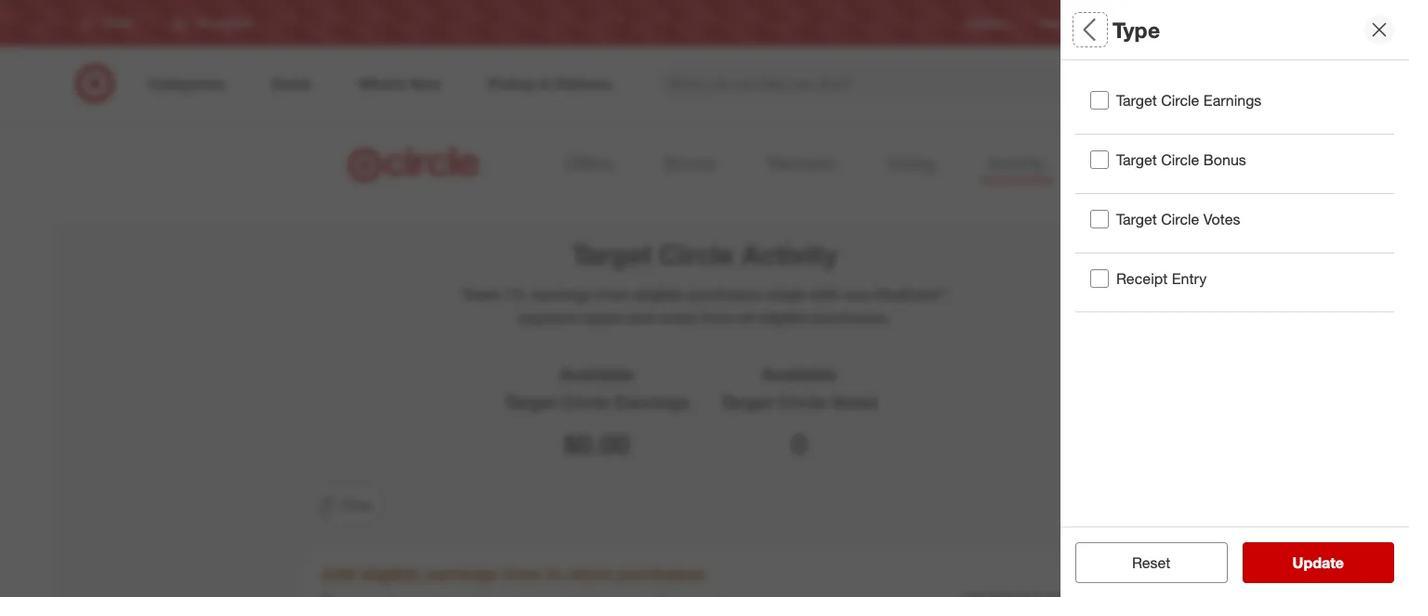 Task type: describe. For each thing, give the bounding box(es) containing it.
voting link
[[879, 147, 943, 182]]

all filters
[[1076, 15, 1165, 41]]

types
[[584, 309, 624, 327]]

redcard link
[[1121, 15, 1166, 31]]

Receipt Entry checkbox
[[1091, 270, 1109, 288]]

non-
[[844, 286, 876, 304]]

target inside available target circle earnings
[[504, 391, 556, 413]]

offers
[[565, 152, 613, 174]]

0 horizontal spatial eligible
[[360, 563, 420, 585]]

date button
[[1083, 95, 1387, 116]]

bonus link
[[657, 147, 723, 182]]

registry link
[[968, 15, 1009, 31]]

target for target circle activity
[[572, 238, 652, 272]]

reset button for all filters dialog
[[1076, 543, 1228, 584]]

from for purchases
[[597, 286, 629, 304]]

target circle activity
[[572, 238, 838, 272]]

target circle logo image
[[345, 145, 486, 184]]

weekly ad
[[1039, 16, 1092, 30]]

with
[[810, 286, 840, 304]]

target circle votes
[[1117, 210, 1241, 228]]

earnings inside type dialog
[[1204, 91, 1262, 110]]

available target circle earnings
[[504, 364, 690, 413]]

reset for reset 'button' inside type dialog
[[1133, 554, 1171, 573]]

filters
[[1107, 15, 1165, 41]]

update for reset 'button' in all filters dialog
[[1293, 554, 1344, 573]]

search
[[1107, 76, 1152, 94]]

Target Circle Earnings checkbox
[[1091, 92, 1109, 110]]

circle for votes
[[1161, 210, 1200, 228]]

update for reset 'button' inside type dialog
[[1293, 554, 1344, 573]]

0 horizontal spatial activity
[[742, 238, 838, 272]]

offers link
[[557, 147, 620, 182]]

activity link
[[981, 147, 1053, 182]]

track 1% earnings from eligible purchases made with non-redcard™ payment types and votes from all eligible purchases.
[[462, 286, 948, 327]]

target inside the available target circle votes
[[721, 391, 773, 413]]

type button
[[1083, 147, 1387, 168]]

circle for activity
[[659, 238, 734, 272]]

available for 0
[[762, 364, 837, 385]]

payment
[[519, 309, 580, 327]]

filter
[[341, 496, 374, 515]]

registry
[[968, 16, 1009, 30]]

circle for earnings
[[1161, 91, 1200, 110]]

What can we help you find? suggestions appear below search field
[[657, 63, 1120, 104]]

target for target circle earnings
[[1117, 91, 1157, 110]]

2 horizontal spatial from
[[701, 309, 734, 327]]

circle inside available target circle earnings
[[561, 391, 610, 413]]

earnings for 1%
[[531, 286, 592, 304]]

0
[[792, 427, 807, 461]]

weekly ad link
[[1039, 15, 1092, 31]]

add eligible earnings from in-store purchases
[[322, 563, 705, 585]]

purchases.
[[813, 309, 891, 327]]

1 horizontal spatial eligible
[[634, 286, 684, 304]]

type inside button
[[1083, 147, 1115, 166]]

and
[[628, 309, 654, 327]]

target circle earnings
[[1117, 91, 1262, 110]]

Target Circle Bonus checkbox
[[1091, 151, 1109, 169]]

filter button
[[303, 485, 386, 526]]



Task type: vqa. For each thing, say whether or not it's contained in the screenshot.
Type to the bottom
yes



Task type: locate. For each thing, give the bounding box(es) containing it.
partners
[[767, 152, 835, 174]]

update button inside type dialog
[[1243, 543, 1395, 584]]

1 horizontal spatial available
[[762, 364, 837, 385]]

1 vertical spatial purchases
[[617, 563, 705, 585]]

update inside type dialog
[[1293, 554, 1344, 573]]

redcard
[[1121, 16, 1166, 30]]

store
[[569, 563, 612, 585]]

bonus
[[1204, 150, 1247, 169], [665, 152, 715, 174]]

bonus inside type dialog
[[1204, 150, 1247, 169]]

votes
[[1204, 210, 1241, 228], [832, 391, 878, 413]]

target right target circle votes checkbox
[[1117, 210, 1157, 228]]

receipt
[[1117, 269, 1168, 288]]

1 horizontal spatial from
[[597, 286, 629, 304]]

voting
[[887, 152, 936, 174]]

bonus down "date" button at the top
[[1204, 150, 1247, 169]]

circle right search button
[[1161, 91, 1200, 110]]

votes down type button
[[1204, 210, 1241, 228]]

circle
[[1161, 91, 1200, 110], [1161, 150, 1200, 169], [1161, 210, 1200, 228], [659, 238, 734, 272], [561, 391, 610, 413], [778, 391, 827, 413]]

1 vertical spatial votes
[[832, 391, 878, 413]]

from left all at right bottom
[[701, 309, 734, 327]]

receipt entry
[[1117, 269, 1207, 288]]

0 horizontal spatial earnings
[[425, 563, 498, 585]]

1 horizontal spatial votes
[[1204, 210, 1241, 228]]

redcard™
[[876, 286, 948, 304]]

eligible down made
[[758, 309, 809, 327]]

1 horizontal spatial earnings
[[1204, 91, 1262, 110]]

2 horizontal spatial eligible
[[758, 309, 809, 327]]

target
[[1117, 91, 1157, 110], [1117, 150, 1157, 169], [1117, 210, 1157, 228], [572, 238, 652, 272], [504, 391, 556, 413], [721, 391, 773, 413]]

eligible right add
[[360, 563, 420, 585]]

Target Circle Votes checkbox
[[1091, 210, 1109, 229]]

all
[[1076, 15, 1101, 41]]

1 vertical spatial activity
[[742, 238, 838, 272]]

reset button inside type dialog
[[1076, 543, 1228, 584]]

search button
[[1107, 63, 1152, 108]]

circle for bonus
[[1161, 150, 1200, 169]]

all filters dialog
[[1061, 0, 1410, 598]]

earnings inside available target circle earnings
[[615, 391, 690, 413]]

activity left target circle bonus option
[[988, 152, 1046, 174]]

activity
[[988, 152, 1046, 174], [742, 238, 838, 272]]

reset button
[[1076, 543, 1228, 584], [1076, 543, 1228, 584]]

update button for reset 'button' inside type dialog
[[1243, 543, 1395, 584]]

1 vertical spatial earnings
[[615, 391, 690, 413]]

circle up '0'
[[778, 391, 827, 413]]

0 horizontal spatial votes
[[832, 391, 878, 413]]

earnings up type button
[[1204, 91, 1262, 110]]

2 vertical spatial from
[[503, 563, 542, 585]]

1 vertical spatial earnings
[[425, 563, 498, 585]]

0 vertical spatial earnings
[[1204, 91, 1262, 110]]

0 horizontal spatial bonus
[[665, 152, 715, 174]]

earnings
[[1204, 91, 1262, 110], [615, 391, 690, 413]]

eligible up and
[[634, 286, 684, 304]]

earnings
[[531, 286, 592, 304], [425, 563, 498, 585]]

1 horizontal spatial activity
[[988, 152, 1046, 174]]

1 vertical spatial eligible
[[758, 309, 809, 327]]

purchases
[[688, 286, 762, 304], [617, 563, 705, 585]]

2 available from the left
[[762, 364, 837, 385]]

$0.00
[[564, 427, 630, 461]]

ad
[[1078, 16, 1092, 30]]

from up types
[[597, 286, 629, 304]]

reset button inside all filters dialog
[[1076, 543, 1228, 584]]

1%
[[504, 286, 527, 304]]

update button for reset 'button' in all filters dialog
[[1243, 543, 1395, 584]]

partners link
[[760, 147, 842, 182]]

purchases up all at right bottom
[[688, 286, 762, 304]]

bonus up target circle activity at top
[[665, 152, 715, 174]]

1 available from the left
[[559, 364, 635, 385]]

entry
[[1172, 269, 1207, 288]]

0 horizontal spatial earnings
[[615, 391, 690, 413]]

type inside dialog
[[1113, 16, 1161, 42]]

2 vertical spatial eligible
[[360, 563, 420, 585]]

type dialog
[[1061, 0, 1410, 598]]

circle up track 1% earnings from eligible purchases made with non-redcard™ payment types and votes from all eligible purchases.
[[659, 238, 734, 272]]

date
[[1083, 96, 1114, 114]]

weekly
[[1039, 16, 1075, 30]]

votes down purchases.
[[832, 391, 878, 413]]

from left 'in-' at left bottom
[[503, 563, 542, 585]]

target for target circle votes
[[1117, 210, 1157, 228]]

votes inside type dialog
[[1204, 210, 1241, 228]]

0 vertical spatial activity
[[988, 152, 1046, 174]]

0 vertical spatial votes
[[1204, 210, 1241, 228]]

votes
[[658, 309, 697, 327]]

0 vertical spatial from
[[597, 286, 629, 304]]

track
[[462, 286, 500, 304]]

available target circle votes
[[721, 364, 878, 413]]

in-
[[547, 563, 569, 585]]

1 vertical spatial from
[[701, 309, 734, 327]]

circle up $0.00
[[561, 391, 610, 413]]

target down all at right bottom
[[721, 391, 773, 413]]

votes inside the available target circle votes
[[832, 391, 878, 413]]

available
[[559, 364, 635, 385], [762, 364, 837, 385]]

eligible
[[634, 286, 684, 304], [758, 309, 809, 327], [360, 563, 420, 585]]

reset inside type dialog
[[1133, 554, 1171, 573]]

target for target circle bonus
[[1117, 150, 1157, 169]]

from
[[597, 286, 629, 304], [701, 309, 734, 327], [503, 563, 542, 585]]

1 horizontal spatial earnings
[[531, 286, 592, 304]]

type down date
[[1083, 147, 1115, 166]]

type right the all
[[1113, 16, 1161, 42]]

target circle bonus
[[1117, 150, 1247, 169]]

1 vertical spatial type
[[1083, 147, 1115, 166]]

0 vertical spatial purchases
[[688, 286, 762, 304]]

0 horizontal spatial from
[[503, 563, 542, 585]]

target down payment
[[504, 391, 556, 413]]

0 vertical spatial earnings
[[531, 286, 592, 304]]

all
[[738, 309, 754, 327]]

1 horizontal spatial bonus
[[1204, 150, 1247, 169]]

earnings inside track 1% earnings from eligible purchases made with non-redcard™ payment types and votes from all eligible purchases.
[[531, 286, 592, 304]]

from for store
[[503, 563, 542, 585]]

update button
[[1243, 543, 1395, 584], [1243, 543, 1395, 584]]

0 vertical spatial eligible
[[634, 286, 684, 304]]

available inside the available target circle votes
[[762, 364, 837, 385]]

activity up made
[[742, 238, 838, 272]]

available up '0'
[[762, 364, 837, 385]]

available inside available target circle earnings
[[559, 364, 635, 385]]

circle inside the available target circle votes
[[778, 391, 827, 413]]

target right target circle earnings option on the right of the page
[[1117, 91, 1157, 110]]

circle up 'target circle votes'
[[1161, 150, 1200, 169]]

earnings for eligible
[[425, 563, 498, 585]]

0 horizontal spatial available
[[559, 364, 635, 385]]

purchases right store
[[617, 563, 705, 585]]

made
[[766, 286, 806, 304]]

reset
[[1133, 554, 1171, 573], [1133, 554, 1171, 573]]

reset for reset 'button' in all filters dialog
[[1133, 554, 1171, 573]]

circle down target circle bonus
[[1161, 210, 1200, 228]]

activity inside activity link
[[988, 152, 1046, 174]]

reset button for type dialog
[[1076, 543, 1228, 584]]

earnings up $0.00
[[615, 391, 690, 413]]

update inside all filters dialog
[[1293, 554, 1344, 573]]

target up types
[[572, 238, 652, 272]]

target right target circle bonus option
[[1117, 150, 1157, 169]]

add
[[322, 563, 355, 585]]

available for $0.00
[[559, 364, 635, 385]]

update
[[1293, 554, 1344, 573], [1293, 554, 1344, 573]]

type
[[1113, 16, 1161, 42], [1083, 147, 1115, 166]]

0 vertical spatial type
[[1113, 16, 1161, 42]]

available down types
[[559, 364, 635, 385]]

purchases inside track 1% earnings from eligible purchases made with non-redcard™ payment types and votes from all eligible purchases.
[[688, 286, 762, 304]]

reset inside all filters dialog
[[1133, 554, 1171, 573]]



